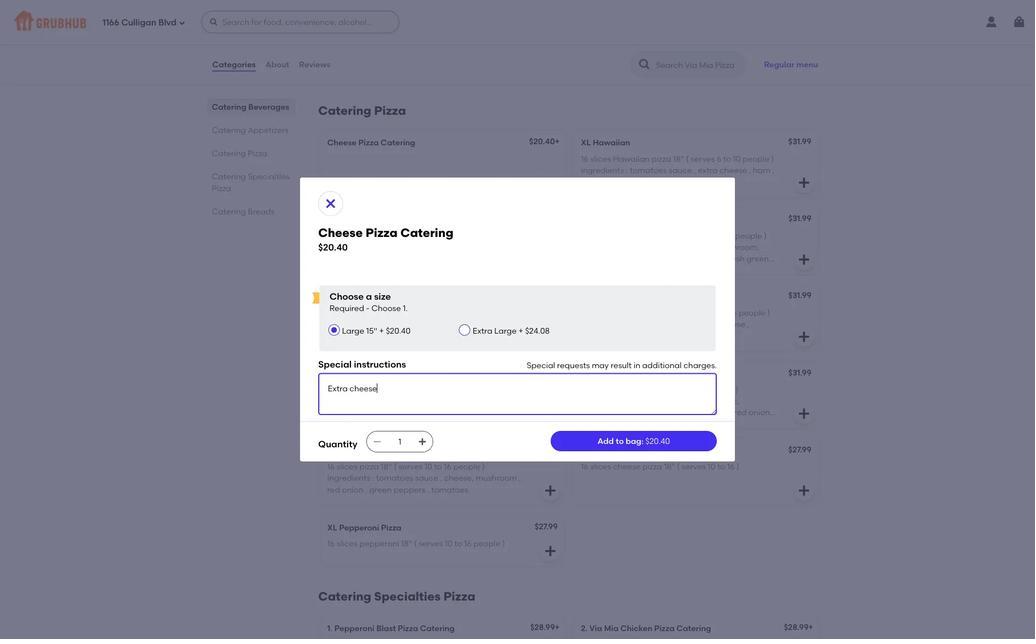Task type: vqa. For each thing, say whether or not it's contained in the screenshot.
garlic
yes



Task type: describe. For each thing, give the bounding box(es) containing it.
1 large from the left
[[342, 326, 364, 336]]

blast for xl pepperoni blast
[[381, 292, 401, 302]]

slices for 16 slices italiana pizza 18'' ( serves 6 to 10 people ) ingredients : garlic sauce , cheese , mushroom, tomatoes ,sausage , and topped with fresh green onion .
[[590, 231, 611, 241]]

chicken inside 16 slices pizza 18'' ( serves 10 to 16 people ) ingredients : pesto sauce , cheese . garlic, tomatoes, artichoke hearts, mushroom, red onion and chicken
[[598, 420, 628, 429]]

. inside 16 slices pizza 18'' ( serves 10 to 16 people ) ingredients : pesto sauce , cheese . garlic, tomatoes, artichoke hearts, mushroom, red onion and chicken
[[712, 397, 714, 406]]

$24.08
[[525, 326, 550, 336]]

may
[[592, 361, 609, 371]]

combination
[[359, 231, 409, 241]]

people inside 16 slices hawaiian pizza  18" ( serves 6 to 10 people ) ingredients : tomatoes sauce , extra cheese , ham , pineapple .
[[743, 154, 770, 164]]

18'' inside 16 slices combination pizza 18'' serves ( 6 to 10 people ) ingredients : tomatoes sauce , salami linguica , mushroom,green peppers black olives and sausage .
[[432, 231, 443, 241]]

: inside 16 slices pizza 18'' ( serves 10 to 16 people ) ingredients : pesto sauce , cheese . garlic, tomatoes, artichoke hearts, mushroom, red onion and chicken
[[626, 397, 628, 406]]

tomatoes inside the 16 slices spicy chicken 18'' ( serves 10 to 16 people ) ingredients : chipotle spicy sauce , cheese , mushroom , red onion , tomatoes , and chicken marinated with chipotle sauce .
[[417, 408, 454, 418]]

. inside the 16 slices spicy chicken 18'' ( serves 10 to 16 people ) ingredients : chipotle spicy sauce , cheese , mushroom , red onion , tomatoes , and chicken marinated with chipotle sauce .
[[446, 420, 448, 429]]

ingredients for chicken
[[581, 320, 624, 329]]

to inside 16 slices pizza 18'' ( serves 10 to 16 people ) ingredients : tomatoes sauce , cheese, mushroom , red onion , green peppers , tomatoes.
[[434, 462, 442, 472]]

tomatoes inside 16 slices pizza 18'' ( serves 10 to 16 people ) ingredients : tomatoes sauce , cheese, mushroom , red onion , green peppers , tomatoes.
[[376, 474, 413, 483]]

1 vertical spatial chipotle
[[388, 420, 419, 429]]

-
[[366, 304, 370, 314]]

: for combination
[[406, 243, 408, 252]]

pizza inside "16 slices italiana pizza 18'' ( serves 6 to 10 people ) ingredients : garlic sauce , cheese , mushroom, tomatoes ,sausage , and topped with fresh green onion ."
[[644, 231, 664, 241]]

16 slices combination pizza 18'' serves ( 6 to 10 people ) ingredients : tomatoes sauce , salami linguica , mushroom,green peppers black olives and sausage .
[[327, 231, 527, 275]]

categories
[[212, 60, 256, 69]]

xl chipotle chicken
[[327, 369, 402, 379]]

1. inside 'choose a size required - choose 1.'
[[403, 304, 408, 314]]

to inside 16 slices combination pizza 18'' serves ( 6 to 10 people ) ingredients : tomatoes sauce , salami linguica , mushroom,green peppers black olives and sausage .
[[482, 231, 490, 241]]

ingredients inside 16 slices pizza 18'' ( serves 10 to 16 people ) ingredients : pesto sauce , cheese . garlic, tomatoes, artichoke hearts, mushroom, red onion and chicken
[[581, 397, 624, 406]]

garlic,
[[716, 397, 740, 406]]

onion inside 16 slices pizza 18'' ( serves 10 to 16 people ) ingredients : pesto sauce , cheese . garlic, tomatoes, artichoke hearts, mushroom, red onion and chicken
[[749, 408, 770, 418]]

catering pizza inside tab
[[212, 148, 267, 158]]

regular
[[764, 60, 795, 69]]

catering beverages
[[212, 102, 289, 112]]

result
[[611, 361, 632, 371]]

) inside '16 slices chicken pizza 18'' ( serves 10 to 16 people ) ingredients : garlic sauce , cilantro . cheese , mushroom , red onion and chicken .'
[[768, 308, 770, 318]]

32 bacon ranch sticks ( serves 20 to 24 people )
[[581, 53, 760, 62]]

sauce inside "16 slices italiana pizza 18'' ( serves 6 to 10 people ) ingredients : garlic sauce , cheese , mushroom, tomatoes ,sausage , and topped with fresh green onion ."
[[654, 243, 677, 252]]

sauce inside 16 slices pizza 18'' ( serves 10 to 16 people ) ingredients : tomatoes sauce , cheese, mushroom , red onion , green peppers , tomatoes.
[[415, 474, 438, 483]]

10 inside 16 slices double pepperoni with extra cheese 18'' ( serves 10 to 16 people )
[[353, 320, 361, 329]]

special for special instructions
[[318, 359, 352, 370]]

double
[[359, 308, 386, 318]]

pizza inside 16 slices hawaiian pizza  18" ( serves 6 to 10 people ) ingredients : tomatoes sauce , extra cheese , ham , pineapple .
[[652, 154, 671, 164]]

green inside "16 slices italiana pizza 18'' ( serves 6 to 10 people ) ingredients : garlic sauce , cheese , mushroom, tomatoes ,sausage , and topped with fresh green onion ."
[[747, 254, 769, 264]]

18'' inside '16 slices chicken pizza 18'' ( serves 10 to 16 people ) ingredients : garlic sauce , cilantro . cheese , mushroom , red onion and chicken .'
[[666, 308, 678, 318]]

xl for xl pepperoni blast
[[327, 292, 337, 302]]

pepperoni sticks
[[327, 37, 391, 46]]

) inside 16 slices combination pizza 18'' serves ( 6 to 10 people ) ingredients : tomatoes sauce , salami linguica , mushroom,green peppers black olives and sausage .
[[356, 243, 359, 252]]

onion inside 16 slices pizza 18'' ( serves 10 to 16 people ) ingredients : tomatoes sauce , cheese, mushroom , red onion , green peppers , tomatoes.
[[342, 485, 364, 495]]

16 slices pizza 18'' ( serves 10 to 16 people ) ingredients : pesto sauce , cheese . garlic, tomatoes, artichoke hearts, mushroom, red onion and chicken
[[581, 385, 770, 429]]

2. via mia chicken pizza catering
[[581, 624, 711, 634]]

add
[[598, 437, 614, 446]]

) inside the 16 slices spicy chicken 18'' ( serves 10 to 16 people ) ingredients : chipotle spicy sauce , cheese , mushroom , red onion , tomatoes , and chicken marinated with chipotle sauce .
[[514, 385, 517, 395]]

xl for xl garlic chicken ( via mia chicken )
[[581, 292, 591, 302]]

regular menu
[[764, 60, 818, 69]]

green inside 16 slices pizza 18'' ( serves 10 to 16 people ) ingredients : tomatoes sauce , cheese, mushroom , red onion , green peppers , tomatoes.
[[369, 485, 392, 495]]

2 vertical spatial cheese
[[593, 446, 622, 456]]

$31.99 for 16 slices spicy chicken 18'' ( serves 10 to 16 people ) ingredients : chipotle spicy sauce , cheese , mushroom , red onion , tomatoes , and chicken marinated with chipotle sauce .
[[535, 368, 558, 378]]

special requests may result in additional charges.
[[527, 361, 717, 371]]

16 slices pepperoni 18'' ( serves 10 to 16 people )
[[327, 539, 505, 549]]

0 vertical spatial choose
[[330, 291, 364, 302]]

pizza inside "cheese pizza catering $20.40"
[[366, 226, 398, 240]]

catering appetizers
[[212, 125, 289, 135]]

regular menu button
[[759, 52, 823, 77]]

16 slices chicken pizza 18'' ( serves 10 to 16 people ) ingredients : garlic sauce , cilantro . cheese , mushroom , red onion and chicken .
[[581, 308, 770, 341]]

categories button
[[212, 44, 256, 85]]

16 slices pizza 18'' ( serves 10 to 16 people ) ingredients : tomatoes sauce , cheese, mushroom , red onion , green peppers , tomatoes.
[[327, 462, 521, 495]]

italiana
[[613, 231, 643, 241]]

via
[[657, 292, 669, 302]]

slices for 16 slices double pepperoni with extra cheese 18'' ( serves 10 to 16 people )
[[337, 308, 358, 318]]

32
[[581, 53, 590, 62]]

cheese inside 16 slices hawaiian pizza  18" ( serves 6 to 10 people ) ingredients : tomatoes sauce , extra cheese , ham , pineapple .
[[720, 165, 747, 175]]

quantity
[[318, 439, 357, 450]]

10 inside 16 slices pizza 18'' ( serves 10 to 16 people ) ingredients : tomatoes sauce , cheese, mushroom , red onion , green peppers , tomatoes.
[[425, 462, 432, 472]]

. inside 16 slices combination pizza 18'' serves ( 6 to 10 people ) ingredients : tomatoes sauce , salami linguica , mushroom,green peppers black olives and sausage .
[[362, 266, 364, 275]]

ingredients for italiana
[[581, 243, 624, 252]]

pizza inside '16 slices chicken pizza 18'' ( serves 10 to 16 people ) ingredients : garlic sauce , cilantro . cheese , mushroom , red onion and chicken .'
[[645, 308, 664, 318]]

and inside '16 slices chicken pizza 18'' ( serves 10 to 16 people ) ingredients : garlic sauce , cilantro . cheese , mushroom , red onion and chicken .'
[[666, 331, 682, 341]]

people inside the 16 slices spicy chicken 18'' ( serves 10 to 16 people ) ingredients : chipotle spicy sauce , cheese , mushroom , red onion , tomatoes , and chicken marinated with chipotle sauce .
[[485, 385, 512, 395]]

catering beverages tab
[[212, 101, 291, 113]]

xl for xl pepperoni pizza
[[327, 523, 337, 533]]

onion inside '16 slices chicken pizza 18'' ( serves 10 to 16 people ) ingredients : garlic sauce , cilantro . cheese , mushroom , red onion and chicken .'
[[643, 331, 664, 341]]

cheese pizza catering $20.40
[[318, 226, 454, 253]]

sausage
[[327, 266, 360, 275]]

( inside the 16 slices spicy chicken 18'' ( serves 10 to 16 people ) ingredients : chipotle spicy sauce , cheese , mushroom , red onion , tomatoes , and chicken marinated with chipotle sauce .
[[426, 385, 429, 395]]

catering inside catering specialties pizza
[[212, 172, 246, 181]]

10 inside '16 slices chicken pizza 18'' ( serves 10 to 16 people ) ingredients : garlic sauce , cilantro . cheese , mushroom , red onion and chicken .'
[[710, 308, 718, 318]]

sauce inside 16 slices combination pizza 18'' serves ( 6 to 10 people ) ingredients : tomatoes sauce , salami linguica , mushroom,green peppers black olives and sausage .
[[449, 243, 472, 252]]

marinated
[[327, 420, 368, 429]]

slices for 16 slices hawaiian pizza  18" ( serves 6 to 10 people ) ingredients : tomatoes sauce , extra cheese , ham , pineapple .
[[590, 154, 611, 164]]

: for hawaiian
[[626, 165, 628, 175]]

menu
[[797, 60, 818, 69]]

1 vertical spatial pepperoni
[[359, 539, 399, 549]]

0 vertical spatial hawaiian
[[593, 138, 630, 148]]

( inside 16 slices double pepperoni with extra cheese 18'' ( serves 10 to 16 people )
[[512, 308, 515, 318]]

( inside 16 slices combination pizza 18'' serves ( 6 to 10 people ) ingredients : tomatoes sauce , salami linguica , mushroom,green peppers black olives and sausage .
[[471, 231, 474, 241]]

cheese pizza catering
[[327, 138, 415, 148]]

cheese inside "16 slices italiana pizza 18'' ( serves 6 to 10 people ) ingredients : garlic sauce , cheese , mushroom, tomatoes ,sausage , and topped with fresh green onion ."
[[683, 243, 710, 252]]

20
[[697, 53, 706, 62]]

cilantro
[[683, 320, 712, 329]]

people inside 16 slices pizza 18'' ( serves 10 to 16 people ) ingredients : pesto sauce , cheese . garlic, tomatoes, artichoke hearts, mushroom, red onion and chicken
[[707, 385, 734, 395]]

and inside the 16 slices spicy chicken 18'' ( serves 10 to 16 people ) ingredients : chipotle spicy sauce , cheese , mushroom , red onion , tomatoes , and chicken marinated with chipotle sauce .
[[460, 408, 475, 418]]

add to bag: $20.40
[[598, 437, 670, 446]]

about button
[[265, 44, 290, 85]]

pesto
[[593, 369, 619, 379]]

size
[[374, 291, 391, 302]]

special for special requests may result in additional charges.
[[527, 361, 555, 371]]

. right cilantro
[[714, 320, 716, 329]]

( inside 16 slices pizza 18'' ( serves 10 to 16 people ) ingredients : tomatoes sauce , cheese, mushroom , red onion , green peppers , tomatoes.
[[394, 462, 397, 472]]

. inside "16 slices italiana pizza 18'' ( serves 6 to 10 people ) ingredients : garlic sauce , cheese , mushroom, tomatoes ,sausage , and topped with fresh green onion ."
[[604, 266, 606, 275]]

pizza down bag:
[[643, 462, 662, 472]]

cheese inside 16 slices double pepperoni with extra cheese 18'' ( serves 10 to 16 people )
[[469, 308, 497, 318]]

serves inside 16 slices pizza 18'' ( serves 10 to 16 people ) ingredients : pesto sauce , cheese . garlic, tomatoes, artichoke hearts, mushroom, red onion and chicken
[[652, 385, 676, 395]]

breads
[[248, 207, 275, 216]]

$20.40 for +
[[386, 326, 411, 336]]

bacon
[[581, 37, 606, 46]]

$20.40 for catering
[[318, 242, 348, 253]]

to inside 16 slices double pepperoni with extra cheese 18'' ( serves 10 to 16 people )
[[363, 320, 371, 329]]

2 vertical spatial chicken
[[621, 624, 653, 634]]

people inside 16 slices pizza 18'' ( serves 10 to 16 people ) ingredients : tomatoes sauce , cheese, mushroom , red onion , green peppers , tomatoes.
[[453, 462, 480, 472]]

chipotle
[[337, 369, 370, 379]]

xl for xl hawaiian
[[581, 138, 591, 148]]

xl cheese pizza
[[581, 446, 644, 456]]

mushroom inside 16 slices pizza 18'' ( serves 10 to 16 people ) ingredients : tomatoes sauce , cheese, mushroom , red onion , green peppers , tomatoes.
[[476, 474, 517, 483]]

10 inside "16 slices italiana pizza 18'' ( serves 6 to 10 people ) ingredients : garlic sauce , cheese , mushroom, tomatoes ,sausage , and topped with fresh green onion ."
[[726, 231, 733, 241]]

charges.
[[684, 361, 717, 371]]

appetizers
[[248, 125, 289, 135]]

olives
[[488, 254, 509, 264]]

about
[[265, 60, 289, 69]]

garlic
[[593, 292, 617, 302]]

xl for xl cheese pizza
[[581, 446, 591, 456]]

serves inside '16 slices chicken pizza 18'' ( serves 10 to 16 people ) ingredients : garlic sauce , cilantro . cheese , mushroom , red onion and chicken .'
[[684, 308, 708, 318]]

xl
[[327, 369, 335, 379]]

mushroom inside the 16 slices spicy chicken 18'' ( serves 10 to 16 people ) ingredients : chipotle spicy sauce , cheese , mushroom , red onion , tomatoes , and chicken marinated with chipotle sauce .
[[327, 408, 369, 418]]

serves inside "16 slices italiana pizza 18'' ( serves 6 to 10 people ) ingredients : garlic sauce , cheese , mushroom, tomatoes ,sausage , and topped with fresh green onion ."
[[683, 231, 708, 241]]

fresh
[[726, 254, 745, 264]]

catering breads
[[212, 207, 275, 216]]

instructions
[[354, 359, 406, 370]]

6 for tomatoes
[[709, 231, 714, 241]]

ham
[[753, 165, 771, 175]]

$31.99 for 16 slices hawaiian pizza  18" ( serves 6 to 10 people ) ingredients : tomatoes sauce , extra cheese , ham , pineapple .
[[788, 137, 812, 146]]

mushroom, inside 16 slices pizza 18'' ( serves 10 to 16 people ) ingredients : pesto sauce , cheese . garlic, tomatoes, artichoke hearts, mushroom, red onion and chicken
[[689, 408, 732, 418]]

$28.99 + for 2. via mia chicken pizza catering
[[784, 623, 813, 633]]

red inside 16 slices pizza 18'' ( serves 10 to 16 people ) ingredients : tomatoes sauce , cheese, mushroom , red onion , green peppers , tomatoes.
[[327, 485, 340, 495]]

tomatoes,
[[581, 408, 620, 418]]

reviews button
[[298, 44, 331, 85]]

onion inside the 16 slices spicy chicken 18'' ( serves 10 to 16 people ) ingredients : chipotle spicy sauce , cheese , mushroom , red onion , tomatoes , and chicken marinated with chipotle sauce .
[[389, 408, 411, 418]]

) inside 16 slices pizza 18'' ( serves 10 to 16 people ) ingredients : pesto sauce , cheese . garlic, tomatoes, artichoke hearts, mushroom, red onion and chicken
[[736, 385, 739, 395]]

: inside 16 slices pizza 18'' ( serves 10 to 16 people ) ingredients : tomatoes sauce , cheese, mushroom , red onion , green peppers , tomatoes.
[[372, 474, 374, 483]]

$31.99 for 16 slices pizza 18'' ( serves 10 to 16 people ) ingredients : tomatoes sauce , cheese, mushroom , red onion , green peppers , tomatoes.
[[535, 445, 558, 455]]

pesto
[[630, 397, 651, 406]]

pizza inside 16 slices pizza 18'' ( serves 10 to 16 people ) ingredients : pesto sauce , cheese . garlic, tomatoes, artichoke hearts, mushroom, red onion and chicken
[[613, 385, 633, 395]]

topped
[[678, 254, 706, 264]]

choose a size required - choose 1.
[[330, 291, 408, 314]]

catering specialties pizza inside tab
[[212, 172, 290, 193]]

bag:
[[626, 437, 644, 446]]

xl garlic chicken ( via mia chicken )
[[581, 292, 723, 302]]

large 15" + $20.40
[[342, 326, 411, 336]]

slices for 16 slices spicy chicken 18'' ( serves 10 to 16 people ) ingredients : chipotle spicy sauce , cheese , mushroom , red onion , tomatoes , and chicken marinated with chipotle sauce .
[[337, 385, 358, 395]]

xl for xl pesto chicken
[[581, 369, 591, 379]]

xl vegetarian pizza
[[327, 446, 405, 456]]

10 inside 16 slices combination pizza 18'' serves ( 6 to 10 people ) ingredients : tomatoes sauce , salami linguica , mushroom,green peppers black olives and sausage .
[[492, 231, 500, 241]]

to inside '16 slices chicken pizza 18'' ( serves 10 to 16 people ) ingredients : garlic sauce , cilantro . cheese , mushroom , red onion and chicken .'
[[720, 308, 728, 318]]

$28.99 + for 1. pepperoni blast pizza catering
[[530, 623, 560, 633]]

15"
[[366, 326, 377, 336]]

bacon
[[592, 53, 617, 62]]

chicken for pizza
[[621, 369, 653, 379]]

slices for 16 slices pepperoni 18'' ( serves 10 to 16 people )
[[337, 539, 358, 549]]

extra large + $24.08
[[473, 326, 550, 336]]

,sausage
[[620, 254, 655, 264]]

to inside "16 slices italiana pizza 18'' ( serves 6 to 10 people ) ingredients : garlic sauce , cheese , mushroom, tomatoes ,sausage , and topped with fresh green onion ."
[[716, 231, 724, 241]]

artichoke
[[622, 408, 658, 418]]

tomatoes inside 16 slices combination pizza 18'' serves ( 6 to 10 people ) ingredients : tomatoes sauce , salami linguica , mushroom,green peppers black olives and sausage .
[[410, 243, 447, 252]]

tomatoes inside 16 slices hawaiian pizza  18" ( serves 6 to 10 people ) ingredients : tomatoes sauce , extra cheese , ham , pineapple .
[[630, 165, 667, 175]]

people inside 16 slices combination pizza 18'' serves ( 6 to 10 people ) ingredients : tomatoes sauce , salami linguica , mushroom,green peppers black olives and sausage .
[[327, 243, 354, 252]]

specialties inside catering specialties pizza
[[248, 172, 290, 181]]

16 slices italiana pizza 18'' ( serves 6 to 10 people ) ingredients : garlic sauce , cheese , mushroom, tomatoes ,sausage , and topped with fresh green onion .
[[581, 231, 769, 275]]

main navigation navigation
[[0, 0, 1035, 44]]

cheese for cheese pizza catering $20.40
[[318, 226, 363, 240]]

blast for 1. pepperoni blast pizza catering
[[376, 624, 396, 634]]

16 slices double pepperoni with extra cheese 18'' ( serves 10 to 16 people )
[[327, 308, 515, 329]]

xl combo pizza
[[327, 215, 390, 225]]

xl for xl combo pizza
[[327, 215, 337, 225]]

mia
[[604, 624, 619, 634]]

culligan
[[121, 18, 156, 28]]



Task type: locate. For each thing, give the bounding box(es) containing it.
Special instructions text field
[[318, 373, 717, 416]]

) inside 16 slices pizza 18'' ( serves 10 to 16 people ) ingredients : tomatoes sauce , cheese, mushroom , red onion , green peppers , tomatoes.
[[482, 462, 485, 472]]

0 horizontal spatial choose
[[330, 291, 364, 302]]

) inside 16 slices double pepperoni with extra cheese 18'' ( serves 10 to 16 people )
[[411, 320, 414, 329]]

linguica
[[327, 254, 358, 264]]

cheese inside the 16 slices spicy chicken 18'' ( serves 10 to 16 people ) ingredients : chipotle spicy sauce , cheese , mushroom , red onion , tomatoes , and chicken marinated with chipotle sauce .
[[460, 397, 488, 406]]

ingredients up marinated
[[327, 397, 370, 406]]

1 vertical spatial $27.99
[[535, 522, 558, 532]]

. left garlic,
[[712, 397, 714, 406]]

pizza inside 16 slices pizza 18'' ( serves 10 to 16 people ) ingredients : tomatoes sauce , cheese, mushroom , red onion , green peppers , tomatoes.
[[359, 462, 379, 472]]

catering pizza tab
[[212, 147, 291, 159]]

vegetarian
[[339, 446, 382, 456]]

red inside '16 slices chicken pizza 18'' ( serves 10 to 16 people ) ingredients : garlic sauce , cilantro . cheese , mushroom , red onion and chicken .'
[[628, 331, 641, 341]]

0 vertical spatial 1.
[[403, 304, 408, 314]]

16 slices hawaiian pizza  18" ( serves 6 to 10 people ) ingredients : tomatoes sauce , extra cheese , ham , pineapple .
[[581, 154, 775, 187]]

: down italiana on the right of the page
[[626, 243, 628, 252]]

people
[[729, 53, 756, 62], [743, 154, 770, 164], [735, 231, 762, 241], [327, 243, 354, 252], [739, 308, 766, 318], [382, 320, 409, 329], [485, 385, 512, 395], [707, 385, 734, 395], [453, 462, 480, 472], [474, 539, 500, 549]]

$20.40
[[529, 137, 555, 146], [318, 242, 348, 253], [386, 326, 411, 336], [646, 437, 670, 446]]

+ for cheese pizza catering
[[555, 137, 560, 146]]

0 horizontal spatial special
[[318, 359, 352, 370]]

slices inside "16 slices italiana pizza 18'' ( serves 6 to 10 people ) ingredients : garlic sauce , cheese , mushroom, tomatoes ,sausage , and topped with fresh green onion ."
[[590, 231, 611, 241]]

1 horizontal spatial extra
[[698, 165, 718, 175]]

xl hawaiian
[[581, 138, 630, 148]]

slices left the -
[[337, 308, 358, 318]]

2.
[[581, 624, 588, 634]]

1 vertical spatial blast
[[376, 624, 396, 634]]

$27.99 for 16 slices pepperoni 18'' ( serves 10 to 16 people )
[[535, 522, 558, 532]]

1 vertical spatial mushroom,
[[689, 408, 732, 418]]

catering appetizers tab
[[212, 124, 291, 136]]

pizza down xl garlic chicken ( via mia chicken )
[[645, 308, 664, 318]]

2 garlic from the top
[[630, 320, 652, 329]]

spicy down xl chipotle chicken
[[359, 385, 379, 395]]

6 inside 16 slices hawaiian pizza  18" ( serves 6 to 10 people ) ingredients : tomatoes sauce , extra cheese , ham , pineapple .
[[717, 154, 721, 164]]

2 horizontal spatial 6
[[717, 154, 721, 164]]

$28.99 for 2. via mia chicken pizza catering
[[784, 623, 809, 633]]

mushroom inside '16 slices chicken pizza 18'' ( serves 10 to 16 people ) ingredients : garlic sauce , cilantro . cheese , mushroom , red onion and chicken .'
[[581, 331, 622, 341]]

+ for 2. via mia chicken pizza catering
[[809, 623, 813, 633]]

slices inside 16 slices hawaiian pizza  18" ( serves 6 to 10 people ) ingredients : tomatoes sauce , extra cheese , ham , pineapple .
[[590, 154, 611, 164]]

: for italiana
[[626, 243, 628, 252]]

specialties up 1. pepperoni blast pizza catering
[[374, 590, 441, 604]]

xl pepperoni blast
[[327, 292, 401, 302]]

xl pesto chicken
[[581, 369, 653, 379]]

6 inside "16 slices italiana pizza 18'' ( serves 6 to 10 people ) ingredients : garlic sauce , cheese , mushroom, tomatoes ,sausage , and topped with fresh green onion ."
[[709, 231, 714, 241]]

catering pizza up cheese pizza catering
[[318, 104, 406, 118]]

slices down the pesto
[[590, 385, 611, 395]]

ingredients down the combination
[[361, 243, 404, 252]]

mia
[[671, 292, 686, 302]]

with
[[708, 254, 724, 264], [430, 308, 446, 318], [370, 420, 386, 429]]

requests
[[557, 361, 590, 371]]

serves inside 16 slices hawaiian pizza  18" ( serves 6 to 10 people ) ingredients : tomatoes sauce , extra cheese , ham , pineapple .
[[691, 154, 715, 164]]

0 vertical spatial mushroom
[[581, 331, 622, 341]]

garlic inside "16 slices italiana pizza 18'' ( serves 6 to 10 people ) ingredients : garlic sauce , cheese , mushroom, tomatoes ,sausage , and topped with fresh green onion ."
[[630, 243, 652, 252]]

. right sausage on the top
[[362, 266, 364, 275]]

$31.99 for 16 slices italiana pizza 18'' ( serves 6 to 10 people ) ingredients : garlic sauce , cheese , mushroom, tomatoes ,sausage , and topped with fresh green onion .
[[788, 214, 812, 224]]

sauce inside 16 slices hawaiian pizza  18" ( serves 6 to 10 people ) ingredients : tomatoes sauce , extra cheese , ham , pineapple .
[[669, 165, 692, 175]]

. up garlic
[[604, 266, 606, 275]]

chicken for chicken
[[619, 292, 651, 302]]

to inside the 16 slices spicy chicken 18'' ( serves 10 to 16 people ) ingredients : chipotle spicy sauce , cheese , mushroom , red onion , tomatoes , and chicken marinated with chipotle sauce .
[[466, 385, 474, 395]]

extra
[[473, 326, 492, 336]]

$27.99 for 16 slices cheese pizza 18'' ( serves 10 to 16 )
[[788, 445, 812, 455]]

slices for 16 slices cheese pizza 18'' ( serves 10 to 16 )
[[590, 462, 611, 472]]

slices for 16 slices combination pizza 18'' serves ( 6 to 10 people ) ingredients : tomatoes sauce , salami linguica , mushroom,green peppers black olives and sausage .
[[337, 231, 358, 241]]

2 vertical spatial with
[[370, 420, 386, 429]]

slices for 16 slices chicken pizza 18'' ( serves 10 to 16 people ) ingredients : garlic sauce , cilantro . cheese , mushroom , red onion and chicken .
[[590, 308, 611, 318]]

18'' inside "16 slices italiana pizza 18'' ( serves 6 to 10 people ) ingredients : garlic sauce , cheese , mushroom, tomatoes ,sausage , and topped with fresh green onion ."
[[666, 231, 677, 241]]

red down quantity
[[327, 485, 340, 495]]

beverages
[[248, 102, 289, 112]]

0 vertical spatial chipotle
[[376, 397, 407, 406]]

pepperoni for xl pepperoni pizza
[[339, 523, 379, 533]]

garlic for italiana
[[630, 243, 652, 252]]

catering specialties pizza up 1. pepperoni blast pizza catering
[[318, 590, 475, 604]]

slices down xl pepperoni pizza
[[337, 539, 358, 549]]

and
[[511, 254, 527, 264], [661, 254, 676, 264], [666, 331, 682, 341], [460, 408, 475, 418], [581, 420, 596, 429]]

serves inside 16 slices pizza 18'' ( serves 10 to 16 people ) ingredients : tomatoes sauce , cheese, mushroom , red onion , green peppers , tomatoes.
[[399, 462, 423, 472]]

chipotle
[[376, 397, 407, 406], [388, 420, 419, 429]]

and inside "16 slices italiana pizza 18'' ( serves 6 to 10 people ) ingredients : garlic sauce , cheese , mushroom, tomatoes ,sausage , and topped with fresh green onion ."
[[661, 254, 676, 264]]

16 slices cheese pizza 18'' ( serves 10 to 16 )
[[581, 462, 739, 472]]

choose down 'size'
[[371, 304, 401, 314]]

mushroom, down garlic,
[[689, 408, 732, 418]]

blvd
[[158, 18, 176, 28]]

slices down xl cheese pizza
[[590, 462, 611, 472]]

pizza left '18"' at right top
[[652, 154, 671, 164]]

pizza up mushroom,green
[[411, 231, 430, 241]]

combo
[[339, 215, 368, 225]]

16 inside 16 slices hawaiian pizza  18" ( serves 6 to 10 people ) ingredients : tomatoes sauce , extra cheese , ham , pineapple .
[[581, 154, 589, 164]]

peppers left 'tomatoes.'
[[394, 485, 426, 495]]

red up xl vegetarian pizza
[[375, 408, 387, 418]]

large
[[342, 326, 364, 336], [494, 326, 517, 336]]

cheese
[[720, 165, 747, 175], [683, 243, 710, 252], [469, 308, 497, 318], [718, 320, 745, 329], [460, 397, 488, 406], [682, 397, 710, 406], [613, 462, 641, 472]]

2 horizontal spatial with
[[708, 254, 724, 264]]

10 inside 16 slices pizza 18'' ( serves 10 to 16 people ) ingredients : pesto sauce , cheese . garlic, tomatoes, artichoke hearts, mushroom, red onion and chicken
[[678, 385, 686, 395]]

special left requests
[[527, 361, 555, 371]]

specialties down the catering pizza tab in the top left of the page
[[248, 172, 290, 181]]

search icon image
[[638, 58, 651, 71]]

0 horizontal spatial peppers
[[394, 485, 426, 495]]

1 vertical spatial green
[[369, 485, 392, 495]]

pizza right vegetarian
[[384, 446, 405, 456]]

0 vertical spatial $27.99
[[788, 445, 812, 455]]

sauce inside 16 slices pizza 18'' ( serves 10 to 16 people ) ingredients : pesto sauce , cheese . garlic, tomatoes, artichoke hearts, mushroom, red onion and chicken
[[653, 397, 677, 406]]

with inside 16 slices double pepperoni with extra cheese 18'' ( serves 10 to 16 people )
[[430, 308, 446, 318]]

tomatoes inside "16 slices italiana pizza 18'' ( serves 6 to 10 people ) ingredients : garlic sauce , cheese , mushroom, tomatoes ,sausage , and topped with fresh green onion ."
[[581, 254, 618, 264]]

pepperoni for xl pepperoni blast
[[339, 292, 379, 302]]

ingredients
[[581, 165, 624, 175], [361, 243, 404, 252], [581, 243, 624, 252], [581, 320, 624, 329], [327, 397, 370, 406], [581, 397, 624, 406], [327, 474, 370, 483]]

1 vertical spatial choose
[[371, 304, 401, 314]]

18'' inside 16 slices double pepperoni with extra cheese 18'' ( serves 10 to 16 people )
[[499, 308, 510, 318]]

1 horizontal spatial catering pizza
[[318, 104, 406, 118]]

1166 culligan blvd
[[103, 18, 176, 28]]

slices inside 16 slices pizza 18'' ( serves 10 to 16 people ) ingredients : pesto sauce , cheese . garlic, tomatoes, artichoke hearts, mushroom, red onion and chicken
[[590, 385, 611, 395]]

0 horizontal spatial large
[[342, 326, 364, 336]]

1 vertical spatial peppers
[[394, 485, 426, 495]]

.
[[622, 177, 624, 187], [362, 266, 364, 275], [604, 266, 606, 275], [714, 320, 716, 329], [715, 331, 717, 341], [712, 397, 714, 406], [446, 420, 448, 429]]

large right extra
[[494, 326, 517, 336]]

via
[[590, 624, 602, 634]]

0 vertical spatial cheese
[[327, 138, 357, 148]]

red
[[628, 331, 641, 341], [375, 408, 387, 418], [734, 408, 747, 418], [327, 485, 340, 495]]

pepperoni for 1. pepperoni blast pizza catering
[[334, 624, 375, 634]]

0 vertical spatial extra
[[698, 165, 718, 175]]

mushroom right cheese,
[[476, 474, 517, 483]]

1 horizontal spatial specialties
[[374, 590, 441, 604]]

mushroom up may
[[581, 331, 622, 341]]

1 vertical spatial garlic
[[630, 320, 652, 329]]

18'' inside 16 slices pizza 18'' ( serves 10 to 16 people ) ingredients : pesto sauce , cheese . garlic, tomatoes, artichoke hearts, mushroom, red onion and chicken
[[635, 385, 646, 395]]

to inside 16 slices hawaiian pizza  18" ( serves 6 to 10 people ) ingredients : tomatoes sauce , extra cheese , ham , pineapple .
[[723, 154, 731, 164]]

specialties
[[248, 172, 290, 181], [374, 590, 441, 604]]

0 horizontal spatial $28.99
[[530, 623, 555, 633]]

0 vertical spatial garlic
[[630, 243, 652, 252]]

mushroom up marinated
[[327, 408, 369, 418]]

additional
[[642, 361, 682, 371]]

1 horizontal spatial large
[[494, 326, 517, 336]]

1 horizontal spatial $27.99
[[788, 445, 812, 455]]

slices down 'chipotle'
[[337, 385, 358, 395]]

tomatoes.
[[431, 485, 470, 495]]

people inside 16 slices double pepperoni with extra cheese 18'' ( serves 10 to 16 people )
[[382, 320, 409, 329]]

1 horizontal spatial $28.99
[[784, 623, 809, 633]]

slices for 16 slices pizza 18'' ( serves 10 to 16 people ) ingredients : pesto sauce , cheese . garlic, tomatoes, artichoke hearts, mushroom, red onion and chicken
[[590, 385, 611, 395]]

1 horizontal spatial peppers
[[431, 254, 463, 264]]

garlic
[[630, 243, 652, 252], [630, 320, 652, 329]]

. up cheese,
[[446, 420, 448, 429]]

pepperoni
[[327, 37, 367, 46], [339, 292, 379, 302], [339, 523, 379, 533], [334, 624, 375, 634]]

serves inside 16 slices combination pizza 18'' serves ( 6 to 10 people ) ingredients : tomatoes sauce , salami linguica , mushroom,green peppers black olives and sausage .
[[445, 231, 469, 241]]

: for spicy
[[372, 397, 374, 406]]

1 vertical spatial catering pizza
[[212, 148, 267, 158]]

0 vertical spatial peppers
[[431, 254, 463, 264]]

ingredients up 'pineapple'
[[581, 165, 624, 175]]

0 vertical spatial ranch
[[608, 37, 631, 46]]

1 horizontal spatial 6
[[709, 231, 714, 241]]

pepperoni
[[388, 308, 428, 318], [359, 539, 399, 549]]

. right 'pineapple'
[[622, 177, 624, 187]]

spicy up input item quantity number field
[[409, 397, 429, 406]]

0 vertical spatial spicy
[[359, 385, 379, 395]]

1. pepperoni blast pizza catering
[[327, 624, 455, 634]]

$20.40 +
[[529, 137, 560, 146]]

(
[[666, 53, 669, 62], [686, 154, 689, 164], [471, 231, 474, 241], [679, 231, 682, 241], [652, 292, 655, 302], [512, 308, 515, 318], [679, 308, 682, 318], [426, 385, 429, 395], [648, 385, 650, 395], [394, 462, 397, 472], [677, 462, 680, 472], [414, 539, 417, 549]]

special left instructions
[[318, 359, 352, 370]]

: inside 16 slices combination pizza 18'' serves ( 6 to 10 people ) ingredients : tomatoes sauce , salami linguica , mushroom,green peppers black olives and sausage .
[[406, 243, 408, 252]]

red up in
[[628, 331, 641, 341]]

+
[[555, 137, 560, 146], [379, 326, 384, 336], [519, 326, 523, 336], [555, 623, 560, 633], [809, 623, 813, 633]]

1 horizontal spatial special
[[527, 361, 555, 371]]

1 horizontal spatial with
[[430, 308, 446, 318]]

choose up required on the top
[[330, 291, 364, 302]]

slices down xl hawaiian
[[590, 154, 611, 164]]

1 garlic from the top
[[630, 243, 652, 252]]

garlic up the ,sausage in the right top of the page
[[630, 243, 652, 252]]

10 inside 16 slices hawaiian pizza  18" ( serves 6 to 10 people ) ingredients : tomatoes sauce , extra cheese , ham , pineapple .
[[733, 154, 741, 164]]

ingredients down garlic
[[581, 320, 624, 329]]

people inside '16 slices chicken pizza 18'' ( serves 10 to 16 people ) ingredients : garlic sauce , cilantro . cheese , mushroom , red onion and chicken .'
[[739, 308, 766, 318]]

slices inside 16 slices double pepperoni with extra cheese 18'' ( serves 10 to 16 people )
[[337, 308, 358, 318]]

bacon ranch sticks
[[581, 37, 655, 46]]

ranch up bacon
[[608, 37, 631, 46]]

18"
[[673, 154, 684, 164]]

0 horizontal spatial $27.99
[[535, 522, 558, 532]]

ingredients for hawaiian
[[581, 165, 624, 175]]

16 slices spicy chicken 18'' ( serves 10 to 16 people ) ingredients : chipotle spicy sauce , cheese , mushroom , red onion , tomatoes , and chicken marinated with chipotle sauce .
[[327, 385, 517, 429]]

1 vertical spatial 1.
[[327, 624, 333, 634]]

ingredients for spicy
[[327, 397, 370, 406]]

cheese
[[327, 138, 357, 148], [318, 226, 363, 240], [593, 446, 622, 456]]

1 horizontal spatial choose
[[371, 304, 401, 314]]

1 horizontal spatial catering specialties pizza
[[318, 590, 475, 604]]

slices
[[590, 154, 611, 164], [337, 231, 358, 241], [590, 231, 611, 241], [337, 308, 358, 318], [590, 308, 611, 318], [337, 385, 358, 395], [590, 385, 611, 395], [337, 462, 358, 472], [590, 462, 611, 472], [337, 539, 358, 549]]

: down xl hawaiian
[[626, 165, 628, 175]]

$31.99 for 16 slices pizza 18'' ( serves 10 to 16 people ) ingredients : pesto sauce , cheese . garlic, tomatoes, artichoke hearts, mushroom, red onion and chicken
[[788, 368, 812, 378]]

0 horizontal spatial $28.99 +
[[530, 623, 560, 633]]

1 horizontal spatial spicy
[[409, 397, 429, 406]]

xl for xl vegetarian pizza
[[327, 446, 337, 456]]

extra inside 16 slices hawaiian pizza  18" ( serves 6 to 10 people ) ingredients : tomatoes sauce , extra cheese , ham , pineapple .
[[698, 165, 718, 175]]

hawaiian inside 16 slices hawaiian pizza  18" ( serves 6 to 10 people ) ingredients : tomatoes sauce , extra cheese , ham , pineapple .
[[613, 154, 650, 164]]

1 horizontal spatial $28.99 +
[[784, 623, 813, 633]]

ranch
[[608, 37, 631, 46], [619, 53, 641, 62]]

0 vertical spatial catering specialties pizza
[[212, 172, 290, 193]]

spicy
[[359, 385, 379, 395], [409, 397, 429, 406]]

slices for 16 slices pizza 18'' ( serves 10 to 16 people ) ingredients : tomatoes sauce , cheese, mushroom , red onion , green peppers , tomatoes.
[[337, 462, 358, 472]]

0 vertical spatial with
[[708, 254, 724, 264]]

. up 'charges.'
[[715, 331, 717, 341]]

Search Via Mia Pizza search field
[[655, 59, 742, 70]]

1 vertical spatial mushroom
[[327, 408, 369, 418]]

0 horizontal spatial mushroom
[[327, 408, 369, 418]]

0 horizontal spatial catering specialties pizza
[[212, 172, 290, 193]]

1 horizontal spatial mushroom
[[476, 474, 517, 483]]

extra inside 16 slices double pepperoni with extra cheese 18'' ( serves 10 to 16 people )
[[448, 308, 468, 318]]

1 vertical spatial catering specialties pizza
[[318, 590, 475, 604]]

salami
[[478, 243, 503, 252]]

slices down combo
[[337, 231, 358, 241]]

: left pesto
[[626, 397, 628, 406]]

6 inside 16 slices combination pizza 18'' serves ( 6 to 10 people ) ingredients : tomatoes sauce , salami linguica , mushroom,green peppers black olives and sausage .
[[476, 231, 480, 241]]

red down garlic,
[[734, 408, 747, 418]]

peppers inside 16 slices combination pizza 18'' serves ( 6 to 10 people ) ingredients : tomatoes sauce , salami linguica , mushroom,green peppers black olives and sausage .
[[431, 254, 463, 264]]

1 $28.99 + from the left
[[530, 623, 560, 633]]

0 vertical spatial pepperoni
[[388, 308, 428, 318]]

2 horizontal spatial mushroom
[[581, 331, 622, 341]]

svg image
[[1013, 15, 1026, 29], [544, 176, 557, 190], [324, 197, 338, 211], [797, 253, 811, 267], [544, 330, 557, 344], [797, 330, 811, 344], [373, 438, 382, 447], [544, 485, 557, 498], [797, 485, 811, 498], [544, 545, 557, 559]]

1 vertical spatial ranch
[[619, 53, 641, 62]]

0 horizontal spatial spicy
[[359, 385, 379, 395]]

pizza down the xl pesto chicken
[[613, 385, 633, 395]]

garlic down xl garlic chicken ( via mia chicken )
[[630, 320, 652, 329]]

0 vertical spatial green
[[747, 254, 769, 264]]

onion inside "16 slices italiana pizza 18'' ( serves 6 to 10 people ) ingredients : garlic sauce , cheese , mushroom, tomatoes ,sausage , and topped with fresh green onion ."
[[581, 266, 603, 275]]

pizza inside catering specialties pizza
[[212, 183, 231, 193]]

1 vertical spatial extra
[[448, 308, 468, 318]]

pepperoni down xl pepperoni pizza
[[359, 539, 399, 549]]

1 vertical spatial cheese
[[318, 226, 363, 240]]

Input item quantity number field
[[387, 432, 412, 452]]

pepperoni down 'size'
[[388, 308, 428, 318]]

peppers left black
[[431, 254, 463, 264]]

2 vertical spatial mushroom
[[476, 474, 517, 483]]

1 horizontal spatial green
[[747, 254, 769, 264]]

( inside "16 slices italiana pizza 18'' ( serves 6 to 10 people ) ingredients : garlic sauce , cheese , mushroom, tomatoes ,sausage , and topped with fresh green onion ."
[[679, 231, 682, 241]]

pineapple
[[581, 177, 620, 187]]

0 vertical spatial mushroom,
[[716, 243, 760, 252]]

16
[[581, 154, 589, 164], [327, 231, 335, 241], [581, 231, 589, 241], [327, 308, 335, 318], [581, 308, 589, 318], [730, 308, 737, 318], [373, 320, 380, 329], [327, 385, 335, 395], [476, 385, 483, 395], [581, 385, 589, 395], [698, 385, 705, 395], [327, 462, 335, 472], [444, 462, 452, 472], [581, 462, 589, 472], [727, 462, 735, 472], [327, 539, 335, 549], [464, 539, 472, 549]]

( inside 16 slices hawaiian pizza  18" ( serves 6 to 10 people ) ingredients : tomatoes sauce , extra cheese , ham , pineapple .
[[686, 154, 689, 164]]

0 vertical spatial catering pizza
[[318, 104, 406, 118]]

slices down garlic
[[590, 308, 611, 318]]

green right fresh
[[747, 254, 769, 264]]

1 $28.99 from the left
[[530, 623, 555, 633]]

2 $28.99 from the left
[[784, 623, 809, 633]]

1 vertical spatial specialties
[[374, 590, 441, 604]]

mushroom, up fresh
[[716, 243, 760, 252]]

with inside "16 slices italiana pizza 18'' ( serves 6 to 10 people ) ingredients : garlic sauce , cheese , mushroom, tomatoes ,sausage , and topped with fresh green onion ."
[[708, 254, 724, 264]]

to inside 16 slices pizza 18'' ( serves 10 to 16 people ) ingredients : pesto sauce , cheese . garlic, tomatoes, artichoke hearts, mushroom, red onion and chicken
[[688, 385, 696, 395]]

catering specialties pizza
[[212, 172, 290, 193], [318, 590, 475, 604]]

+ for 1. pepperoni blast pizza catering
[[555, 623, 560, 633]]

with inside the 16 slices spicy chicken 18'' ( serves 10 to 16 people ) ingredients : chipotle spicy sauce , cheese , mushroom , red onion , tomatoes , and chicken marinated with chipotle sauce .
[[370, 420, 386, 429]]

$39.99
[[534, 35, 558, 45]]

) inside 16 slices hawaiian pizza  18" ( serves 6 to 10 people ) ingredients : tomatoes sauce , extra cheese , ham , pineapple .
[[771, 154, 774, 164]]

, inside 16 slices pizza 18'' ( serves 10 to 16 people ) ingredients : pesto sauce , cheese . garlic, tomatoes, artichoke hearts, mushroom, red onion and chicken
[[678, 397, 681, 406]]

18''
[[432, 231, 443, 241], [666, 231, 677, 241], [499, 308, 510, 318], [666, 308, 678, 318], [413, 385, 424, 395], [635, 385, 646, 395], [381, 462, 392, 472], [664, 462, 675, 472], [401, 539, 412, 549]]

chipotle up input item quantity number field
[[388, 420, 419, 429]]

$28.99
[[530, 623, 555, 633], [784, 623, 809, 633]]

0 horizontal spatial catering pizza
[[212, 148, 267, 158]]

16 inside "16 slices italiana pizza 18'' ( serves 6 to 10 people ) ingredients : garlic sauce , cheese , mushroom, tomatoes ,sausage , and topped with fresh green onion ."
[[581, 231, 589, 241]]

( inside '16 slices chicken pizza 18'' ( serves 10 to 16 people ) ingredients : garlic sauce , cilantro . cheese , mushroom , red onion and chicken .'
[[679, 308, 682, 318]]

1 vertical spatial with
[[430, 308, 446, 318]]

,
[[694, 165, 696, 175], [749, 165, 751, 175], [773, 165, 775, 175], [474, 243, 476, 252], [679, 243, 681, 252], [712, 243, 714, 252], [360, 254, 362, 264], [657, 254, 659, 264], [679, 320, 681, 329], [747, 320, 749, 329], [624, 331, 626, 341], [456, 397, 458, 406], [490, 397, 492, 406], [678, 397, 681, 406], [371, 408, 373, 418], [413, 408, 415, 418], [456, 408, 458, 418], [440, 474, 442, 483], [519, 474, 521, 483], [365, 485, 367, 495], [427, 485, 429, 495]]

1 horizontal spatial 1.
[[403, 304, 408, 314]]

chipotle down xl chipotle chicken
[[376, 397, 407, 406]]

18'' inside the 16 slices spicy chicken 18'' ( serves 10 to 16 people ) ingredients : chipotle spicy sauce , cheese , mushroom , red onion , tomatoes , and chicken marinated with chipotle sauce .
[[413, 385, 424, 395]]

ingredients for combination
[[361, 243, 404, 252]]

$28.99 +
[[530, 623, 560, 633], [784, 623, 813, 633]]

slices down vegetarian
[[337, 462, 358, 472]]

$28.99 for 1. pepperoni blast pizza catering
[[530, 623, 555, 633]]

: inside "16 slices italiana pizza 18'' ( serves 6 to 10 people ) ingredients : garlic sauce , cheese , mushroom, tomatoes ,sausage , and topped with fresh green onion ."
[[626, 243, 628, 252]]

catering pizza down the 'catering appetizers'
[[212, 148, 267, 158]]

extra
[[698, 165, 718, 175], [448, 308, 468, 318]]

green up xl pepperoni pizza
[[369, 485, 392, 495]]

and inside 16 slices pizza 18'' ( serves 10 to 16 people ) ingredients : pesto sauce , cheese . garlic, tomatoes, artichoke hearts, mushroom, red onion and chicken
[[581, 420, 596, 429]]

in
[[634, 361, 641, 371]]

hawaiian down xl hawaiian
[[613, 154, 650, 164]]

2 $28.99 + from the left
[[784, 623, 813, 633]]

0 vertical spatial chicken
[[619, 292, 651, 302]]

reviews
[[299, 60, 331, 69]]

24
[[718, 53, 727, 62]]

ingredients down vegetarian
[[327, 474, 370, 483]]

6 for ham
[[717, 154, 721, 164]]

0 horizontal spatial with
[[370, 420, 386, 429]]

: down xl chipotle chicken
[[372, 397, 374, 406]]

and inside 16 slices combination pizza 18'' serves ( 6 to 10 people ) ingredients : tomatoes sauce , salami linguica , mushroom,green peppers black olives and sausage .
[[511, 254, 527, 264]]

xl pepperoni pizza
[[327, 523, 401, 533]]

ingredients inside 16 slices pizza 18'' ( serves 10 to 16 people ) ingredients : tomatoes sauce , cheese, mushroom , red onion , green peppers , tomatoes.
[[327, 474, 370, 483]]

a
[[366, 291, 372, 302]]

0 vertical spatial blast
[[381, 292, 401, 302]]

2 large from the left
[[494, 326, 517, 336]]

special instructions
[[318, 359, 406, 370]]

to
[[708, 53, 716, 62], [723, 154, 731, 164], [482, 231, 490, 241], [716, 231, 724, 241], [720, 308, 728, 318], [363, 320, 371, 329], [466, 385, 474, 395], [688, 385, 696, 395], [616, 437, 624, 446], [434, 462, 442, 472], [717, 462, 725, 472], [454, 539, 462, 549]]

cheese for cheese pizza catering
[[327, 138, 357, 148]]

: up mushroom,green
[[406, 243, 408, 252]]

serves
[[671, 53, 695, 62], [691, 154, 715, 164], [445, 231, 469, 241], [683, 231, 708, 241], [684, 308, 708, 318], [327, 320, 351, 329], [431, 385, 455, 395], [652, 385, 676, 395], [399, 462, 423, 472], [682, 462, 706, 472], [419, 539, 443, 549]]

ingredients inside 16 slices hawaiian pizza  18" ( serves 6 to 10 people ) ingredients : tomatoes sauce , extra cheese , ham , pineapple .
[[581, 165, 624, 175]]

pizza inside 16 slices combination pizza 18'' serves ( 6 to 10 people ) ingredients : tomatoes sauce , salami linguica , mushroom,green peppers black olives and sausage .
[[411, 231, 430, 241]]

0 horizontal spatial specialties
[[248, 172, 290, 181]]

0 horizontal spatial extra
[[448, 308, 468, 318]]

tomatoes
[[630, 165, 667, 175], [410, 243, 447, 252], [581, 254, 618, 264], [417, 408, 454, 418], [376, 474, 413, 483]]

: down xl garlic chicken ( via mia chicken )
[[626, 320, 628, 329]]

: for chicken
[[626, 320, 628, 329]]

garlic for chicken
[[630, 320, 652, 329]]

red inside the 16 slices spicy chicken 18'' ( serves 10 to 16 people ) ingredients : chipotle spicy sauce , cheese , mushroom , red onion , tomatoes , and chicken marinated with chipotle sauce .
[[375, 408, 387, 418]]

ingredients down italiana on the right of the page
[[581, 243, 624, 252]]

0 horizontal spatial 6
[[476, 231, 480, 241]]

1 vertical spatial hawaiian
[[613, 154, 650, 164]]

6
[[717, 154, 721, 164], [476, 231, 480, 241], [709, 231, 714, 241]]

slices left italiana on the right of the page
[[590, 231, 611, 241]]

svg image
[[209, 18, 218, 27], [179, 20, 186, 26], [797, 58, 811, 72], [797, 176, 811, 190], [544, 407, 557, 421], [797, 407, 811, 421], [418, 438, 427, 447]]

ranch down bacon ranch sticks
[[619, 53, 641, 62]]

0 horizontal spatial green
[[369, 485, 392, 495]]

mushroom,green
[[364, 254, 429, 264]]

0 vertical spatial specialties
[[248, 172, 290, 181]]

pizza inside tab
[[248, 148, 267, 158]]

1 vertical spatial chicken
[[621, 369, 653, 379]]

green
[[747, 254, 769, 264], [369, 485, 392, 495]]

hawaiian up 'pineapple'
[[593, 138, 630, 148]]

0 horizontal spatial 1.
[[327, 624, 333, 634]]

large left 15"
[[342, 326, 364, 336]]

mushroom,
[[716, 243, 760, 252], [689, 408, 732, 418]]

10 inside the 16 slices spicy chicken 18'' ( serves 10 to 16 people ) ingredients : chipotle spicy sauce , cheese , mushroom , red onion , tomatoes , and chicken marinated with chipotle sauce .
[[457, 385, 464, 395]]

pizza down xl vegetarian pizza
[[359, 462, 379, 472]]

$44.99
[[786, 35, 812, 45]]

pepperoni inside 16 slices double pepperoni with extra cheese 18'' ( serves 10 to 16 people )
[[388, 308, 428, 318]]

cheese inside 16 slices pizza 18'' ( serves 10 to 16 people ) ingredients : pesto sauce , cheese . garlic, tomatoes, artichoke hearts, mushroom, red onion and chicken
[[682, 397, 710, 406]]

catering breads tab
[[212, 206, 291, 217]]

sauce
[[669, 165, 692, 175], [449, 243, 472, 252], [654, 243, 677, 252], [654, 320, 677, 329], [431, 397, 454, 406], [653, 397, 677, 406], [421, 420, 444, 429], [415, 474, 438, 483]]

mushroom, inside "16 slices italiana pizza 18'' ( serves 6 to 10 people ) ingredients : garlic sauce , cheese , mushroom, tomatoes ,sausage , and topped with fresh green onion ."
[[716, 243, 760, 252]]

$31.99 for 16 slices chicken pizza 18'' ( serves 10 to 16 people ) ingredients : garlic sauce , cilantro . cheese , mushroom , red onion and chicken .
[[788, 291, 812, 301]]

required
[[330, 304, 364, 314]]

catering specialties pizza tab
[[212, 170, 291, 194]]

. inside 16 slices hawaiian pizza  18" ( serves 6 to 10 people ) ingredients : tomatoes sauce , extra cheese , ham , pineapple .
[[622, 177, 624, 187]]

: down xl vegetarian pizza
[[372, 474, 374, 483]]

chicken
[[619, 292, 651, 302], [621, 369, 653, 379], [621, 624, 653, 634]]

( inside 16 slices pizza 18'' ( serves 10 to 16 people ) ingredients : pesto sauce , cheese . garlic, tomatoes, artichoke hearts, mushroom, red onion and chicken
[[648, 385, 650, 395]]

people inside "16 slices italiana pizza 18'' ( serves 6 to 10 people ) ingredients : garlic sauce , cheese , mushroom, tomatoes ,sausage , and topped with fresh green onion ."
[[735, 231, 762, 241]]

catering specialties pizza down the catering pizza tab in the top left of the page
[[212, 172, 290, 193]]

serves inside 16 slices double pepperoni with extra cheese 18'' ( serves 10 to 16 people )
[[327, 320, 351, 329]]

ingredients up 'tomatoes,' on the bottom of page
[[581, 397, 624, 406]]

$20.40 for bag:
[[646, 437, 670, 446]]

1 vertical spatial spicy
[[409, 397, 429, 406]]



